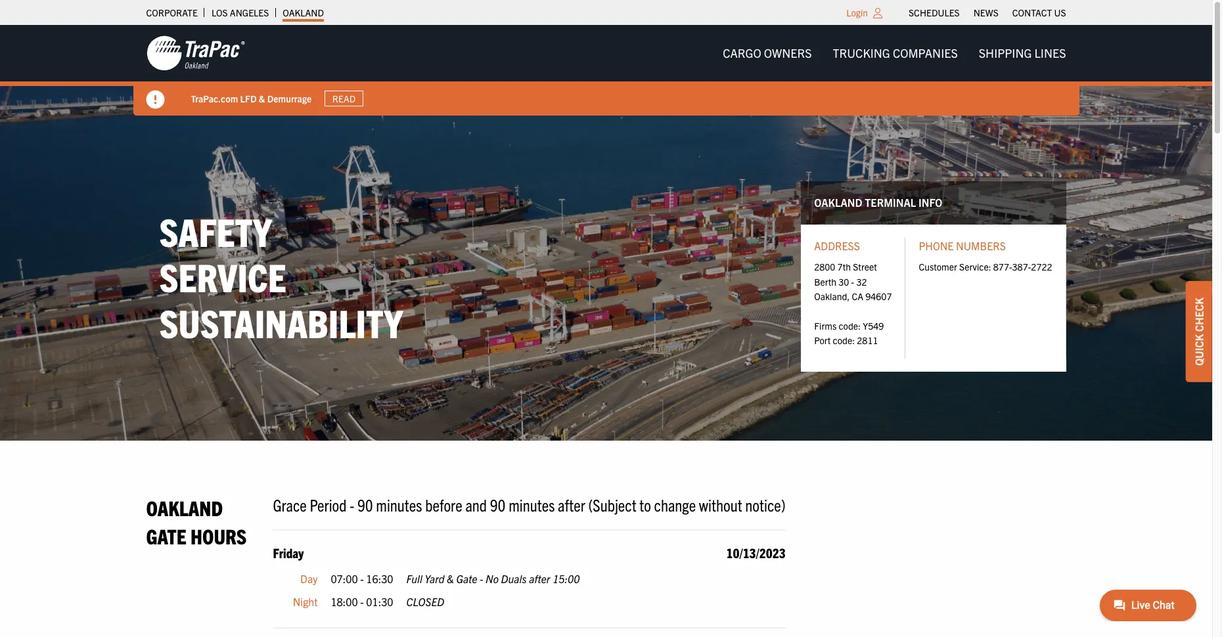 Task type: locate. For each thing, give the bounding box(es) containing it.
0 horizontal spatial after
[[529, 572, 550, 585]]

oakland image
[[146, 35, 245, 72]]

1 horizontal spatial minutes
[[509, 494, 555, 515]]

closed
[[406, 596, 444, 609]]

0 vertical spatial gate
[[146, 523, 186, 549]]

banner
[[0, 25, 1222, 116]]

& right 'lfd'
[[259, 92, 265, 104]]

1 vertical spatial oakland
[[814, 196, 863, 209]]

gate
[[146, 523, 186, 549], [456, 572, 477, 585]]

1 90 from the left
[[357, 494, 373, 515]]

1 horizontal spatial 90
[[490, 494, 506, 515]]

oakland for oakland
[[283, 7, 324, 18]]

menu bar up 'shipping'
[[902, 3, 1073, 22]]

0 vertical spatial &
[[259, 92, 265, 104]]

1 vertical spatial menu bar
[[712, 40, 1077, 66]]

minutes left before
[[376, 494, 422, 515]]

contact us link
[[1012, 3, 1066, 22]]

demurrage
[[267, 92, 312, 104]]

90
[[357, 494, 373, 515], [490, 494, 506, 515]]

- right the period
[[350, 494, 354, 515]]

duals
[[501, 572, 527, 585]]

code:
[[839, 320, 861, 332], [833, 335, 855, 346]]

gate left the hours
[[146, 523, 186, 549]]

2 vertical spatial oakland
[[146, 495, 223, 520]]

oakland inside oakland gate hours
[[146, 495, 223, 520]]

schedules link
[[909, 3, 960, 22]]

& right yard
[[447, 572, 454, 585]]

minutes right and
[[509, 494, 555, 515]]

corporate link
[[146, 3, 198, 22]]

1 horizontal spatial &
[[447, 572, 454, 585]]

menu bar
[[902, 3, 1073, 22], [712, 40, 1077, 66]]

90 right and
[[490, 494, 506, 515]]

& for gate
[[447, 572, 454, 585]]

0 horizontal spatial &
[[259, 92, 265, 104]]

street
[[853, 261, 877, 273]]

full yard & gate - no duals after 15:00
[[406, 572, 580, 585]]

firms code:  y549 port code:  2811
[[814, 320, 884, 346]]

1 vertical spatial &
[[447, 572, 454, 585]]

oakland right angeles
[[283, 7, 324, 18]]

night
[[293, 596, 318, 609]]

without
[[699, 494, 742, 515]]

after
[[558, 494, 585, 515], [529, 572, 550, 585]]

0 horizontal spatial 90
[[357, 494, 373, 515]]

0 vertical spatial oakland
[[283, 7, 324, 18]]

to
[[640, 494, 651, 515]]

no
[[486, 572, 499, 585]]

1 minutes from the left
[[376, 494, 422, 515]]

1 vertical spatial after
[[529, 572, 550, 585]]

menu bar containing schedules
[[902, 3, 1073, 22]]

cargo owners
[[723, 45, 812, 60]]

07:00
[[331, 572, 358, 585]]

2811
[[857, 335, 878, 346]]

0 horizontal spatial gate
[[146, 523, 186, 549]]

check
[[1193, 298, 1206, 332]]

owners
[[764, 45, 812, 60]]

menu bar containing cargo owners
[[712, 40, 1077, 66]]

service
[[159, 252, 286, 300]]

1 horizontal spatial after
[[558, 494, 585, 515]]

code: right port on the right
[[833, 335, 855, 346]]

32
[[857, 276, 867, 288]]

sustainability
[[159, 298, 403, 346]]

notice)
[[745, 494, 786, 515]]

& for demurrage
[[259, 92, 265, 104]]

berth
[[814, 276, 837, 288]]

contact us
[[1012, 7, 1066, 18]]

1 horizontal spatial oakland
[[283, 7, 324, 18]]

1 vertical spatial code:
[[833, 335, 855, 346]]

phone numbers
[[919, 239, 1006, 252]]

shipping lines link
[[968, 40, 1077, 66]]

solid image
[[146, 91, 165, 109]]

0 horizontal spatial oakland
[[146, 495, 223, 520]]

yard
[[425, 572, 445, 585]]

safety
[[159, 207, 272, 255]]

news
[[974, 7, 999, 18]]

- left 01:30
[[360, 596, 364, 609]]

code: up 2811
[[839, 320, 861, 332]]

oakland up the hours
[[146, 495, 223, 520]]

light image
[[873, 8, 883, 18]]

menu bar down light icon
[[712, 40, 1077, 66]]

after right duals
[[529, 572, 550, 585]]

90 right the period
[[357, 494, 373, 515]]

oakland
[[283, 7, 324, 18], [814, 196, 863, 209], [146, 495, 223, 520]]

shipping
[[979, 45, 1032, 60]]

07:00 - 16:30
[[331, 572, 393, 585]]

18:00
[[331, 596, 358, 609]]

- left 32
[[851, 276, 854, 288]]

gate left the no
[[456, 572, 477, 585]]

minutes
[[376, 494, 422, 515], [509, 494, 555, 515]]

los
[[212, 7, 228, 18]]

0 horizontal spatial minutes
[[376, 494, 422, 515]]

oakland gate hours
[[146, 495, 247, 549]]

1 horizontal spatial gate
[[456, 572, 477, 585]]

2 horizontal spatial oakland
[[814, 196, 863, 209]]

&
[[259, 92, 265, 104], [447, 572, 454, 585]]

0 vertical spatial after
[[558, 494, 585, 515]]

10/13/2023
[[726, 545, 786, 561]]

oakland up address
[[814, 196, 863, 209]]

angeles
[[230, 7, 269, 18]]

0 vertical spatial menu bar
[[902, 3, 1073, 22]]

after left (subject
[[558, 494, 585, 515]]

and
[[465, 494, 487, 515]]



Task type: describe. For each thing, give the bounding box(es) containing it.
y549
[[863, 320, 884, 332]]

login link
[[847, 7, 868, 18]]

los angeles link
[[212, 3, 269, 22]]

18:00 - 01:30
[[331, 596, 393, 609]]

lines
[[1035, 45, 1066, 60]]

oakland for oakland gate hours
[[146, 495, 223, 520]]

trapac.com lfd & demurrage
[[191, 92, 312, 104]]

2722
[[1031, 261, 1052, 273]]

day
[[300, 572, 318, 585]]

ca
[[852, 291, 864, 302]]

friday
[[273, 545, 304, 561]]

customer
[[919, 261, 957, 273]]

grace
[[273, 494, 307, 515]]

contact
[[1012, 7, 1052, 18]]

2800
[[814, 261, 835, 273]]

trucking
[[833, 45, 890, 60]]

(subject
[[588, 494, 636, 515]]

banner containing cargo owners
[[0, 25, 1222, 116]]

trucking companies link
[[822, 40, 968, 66]]

read
[[332, 93, 356, 104]]

trucking companies
[[833, 45, 958, 60]]

oakland,
[[814, 291, 850, 302]]

trapac.com
[[191, 92, 238, 104]]

- left the no
[[480, 572, 483, 585]]

los angeles
[[212, 7, 269, 18]]

oakland for oakland terminal info
[[814, 196, 863, 209]]

us
[[1054, 7, 1066, 18]]

shipping lines
[[979, 45, 1066, 60]]

info
[[919, 196, 943, 209]]

schedules
[[909, 7, 960, 18]]

period
[[310, 494, 347, 515]]

0 vertical spatial code:
[[839, 320, 861, 332]]

quick check
[[1193, 298, 1206, 366]]

94607
[[866, 291, 892, 302]]

oakland terminal info
[[814, 196, 943, 209]]

- left 16:30
[[360, 572, 364, 585]]

877-
[[993, 261, 1012, 273]]

2 minutes from the left
[[509, 494, 555, 515]]

change
[[654, 494, 696, 515]]

service:
[[959, 261, 991, 273]]

2 90 from the left
[[490, 494, 506, 515]]

cargo
[[723, 45, 761, 60]]

hours
[[191, 523, 247, 549]]

quick check link
[[1186, 281, 1212, 382]]

news link
[[974, 3, 999, 22]]

7th
[[838, 261, 851, 273]]

customer service: 877-387-2722
[[919, 261, 1052, 273]]

- inside 2800 7th street berth 30 - 32 oakland, ca 94607
[[851, 276, 854, 288]]

01:30
[[366, 596, 393, 609]]

15:00
[[553, 572, 580, 585]]

30
[[839, 276, 849, 288]]

quick
[[1193, 334, 1206, 366]]

phone
[[919, 239, 954, 252]]

before
[[425, 494, 462, 515]]

companies
[[893, 45, 958, 60]]

gate inside oakland gate hours
[[146, 523, 186, 549]]

read link
[[325, 91, 363, 107]]

lfd
[[240, 92, 257, 104]]

address
[[814, 239, 860, 252]]

safety service sustainability
[[159, 207, 403, 346]]

numbers
[[956, 239, 1006, 252]]

full
[[406, 572, 422, 585]]

2800 7th street berth 30 - 32 oakland, ca 94607
[[814, 261, 892, 302]]

corporate
[[146, 7, 198, 18]]

grace period - 90 minutes before and 90 minutes after (subject to change without notice)
[[273, 494, 786, 515]]

firms
[[814, 320, 837, 332]]

port
[[814, 335, 831, 346]]

16:30
[[366, 572, 393, 585]]

cargo owners link
[[712, 40, 822, 66]]

terminal
[[865, 196, 916, 209]]

1 vertical spatial gate
[[456, 572, 477, 585]]

387-
[[1012, 261, 1031, 273]]

login
[[847, 7, 868, 18]]

oakland link
[[283, 3, 324, 22]]



Task type: vqa. For each thing, say whether or not it's contained in the screenshot.
5 of 50 max characters
no



